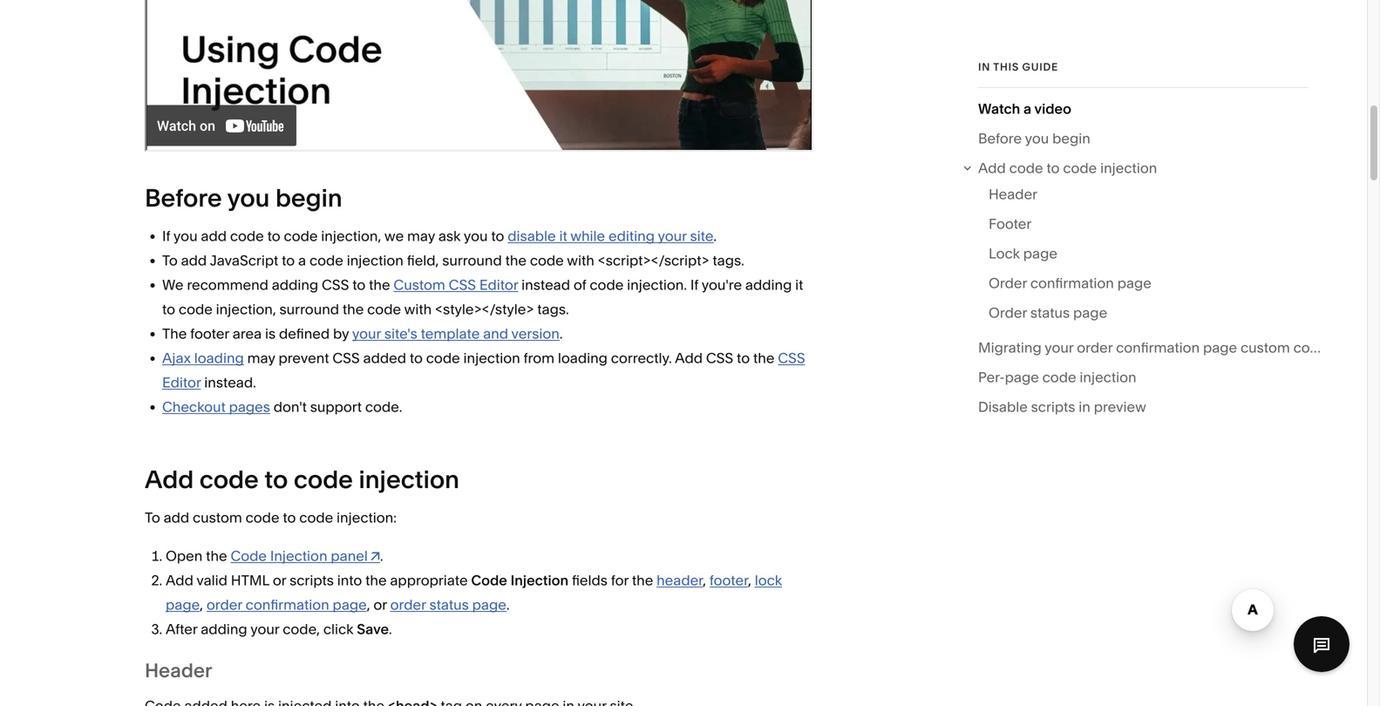 Task type: describe. For each thing, give the bounding box(es) containing it.
of
[[574, 276, 587, 293]]

. right panel
[[380, 548, 383, 565]]

field,
[[407, 252, 439, 269]]

open the
[[166, 548, 231, 565]]

to up the footer area is defined by your site's template and version .
[[353, 276, 366, 293]]

instead of code injection. if you're adding it to code injection, surround the code with <style></style> tags.
[[162, 276, 804, 318]]

lock page
[[989, 245, 1058, 262]]

is
[[265, 325, 276, 342]]

1 horizontal spatial order
[[390, 596, 426, 613]]

per-page code injection
[[978, 369, 1137, 386]]

1 horizontal spatial adding
[[272, 276, 318, 293]]

order for order confirmation page
[[989, 275, 1027, 292]]

to add custom code to code injection:
[[145, 509, 397, 526]]

1 horizontal spatial header
[[989, 186, 1038, 203]]

tags. inside if you add code to code injection, we may ask you to disable it while editing your site . to add javascript to a code injection field, surround the code with <script></script> tags.
[[713, 252, 745, 269]]

css editor
[[162, 350, 805, 391]]

your site's template and version link
[[352, 325, 560, 342]]

css inside css editor
[[778, 350, 805, 367]]

adding inside instead of code injection. if you're adding it to code injection, surround the code with <style></style> tags.
[[746, 276, 792, 293]]

watch a video link
[[978, 97, 1072, 126]]

lock
[[989, 245, 1020, 262]]

add code to code injection inside dropdown button
[[978, 160, 1157, 177]]

, left lock in the bottom right of the page
[[748, 572, 752, 589]]

footer link
[[710, 572, 748, 589]]

0 horizontal spatial before you begin
[[145, 183, 342, 213]]

editing
[[609, 228, 655, 245]]

add code to code injection link
[[978, 156, 1309, 180]]

<style></style>
[[435, 301, 534, 318]]

header link
[[657, 572, 703, 589]]

1 vertical spatial add
[[181, 252, 207, 269]]

to inside if you add code to code injection, we may ask you to disable it while editing your site . to add javascript to a code injection field, surround the code with <script></script> tags.
[[162, 252, 178, 269]]

custom css editor link
[[394, 276, 518, 293]]

your up per-page code injection
[[1045, 339, 1074, 356]]

0 horizontal spatial status
[[429, 596, 469, 613]]

order confirmation page
[[989, 275, 1152, 292]]

migrating your order confirmation page custom code
[[978, 339, 1328, 356]]

checkout pages don't support code.
[[162, 398, 402, 415]]

add code to code injection button
[[959, 156, 1309, 180]]

injection.
[[627, 276, 687, 293]]

0 vertical spatial a
[[1024, 100, 1032, 117]]

disable scripts in preview
[[978, 399, 1147, 416]]

tags. inside instead of code injection. if you're adding it to code injection, surround the code with <style></style> tags.
[[537, 301, 569, 318]]

pages
[[229, 398, 270, 415]]

0 horizontal spatial order
[[207, 596, 242, 613]]

lock
[[755, 572, 782, 589]]

your down order confirmation page link
[[250, 621, 279, 638]]

surround inside if you add code to code injection, we may ask you to disable it while editing your site . to add javascript to a code injection field, surround the code with <script></script> tags.
[[442, 252, 502, 269]]

template
[[421, 325, 480, 342]]

2 vertical spatial add
[[164, 509, 189, 526]]

panel
[[331, 548, 368, 565]]

0 horizontal spatial add code to code injection
[[145, 465, 460, 494]]

may inside if you add code to code injection, we may ask you to disable it while editing your site . to add javascript to a code injection field, surround the code with <script></script> tags.
[[407, 228, 435, 245]]

in
[[1079, 399, 1091, 416]]

injection, inside instead of code injection. if you're adding it to code injection, surround the code with <style></style> tags.
[[216, 301, 276, 318]]

0 horizontal spatial to
[[145, 509, 160, 526]]

footer link
[[989, 212, 1032, 242]]

preview
[[1094, 399, 1147, 416]]

and
[[483, 325, 508, 342]]

injection:
[[337, 509, 397, 526]]

add down open
[[166, 572, 193, 589]]

we recommend adding css to the custom css editor
[[162, 276, 518, 293]]

save
[[357, 621, 389, 638]]

to down you're
[[737, 350, 750, 367]]

this
[[994, 61, 1019, 73]]

migrating your order confirmation page custom code link
[[978, 336, 1328, 366]]

to up code injection panel
[[283, 509, 296, 526]]

ajax loading may prevent css added to code injection from loading correctly. add css to the
[[162, 350, 778, 367]]

with inside instead of code injection. if you're adding it to code injection, surround the code with <style></style> tags.
[[404, 301, 432, 318]]

1 horizontal spatial editor
[[480, 276, 518, 293]]

add inside 'add code to code injection' dropdown button
[[978, 160, 1006, 177]]

we
[[384, 228, 404, 245]]

defined
[[279, 325, 330, 342]]

watch
[[978, 100, 1021, 117]]

from
[[524, 350, 555, 367]]

disable it while editing your site link
[[508, 228, 714, 245]]

open
[[166, 548, 203, 565]]

1 vertical spatial begin
[[276, 183, 342, 213]]

0 horizontal spatial adding
[[201, 621, 247, 638]]

while
[[571, 228, 605, 245]]

after adding your code, click save .
[[166, 621, 392, 638]]

prevent
[[279, 350, 329, 367]]

to up to add custom code to code injection:
[[265, 465, 288, 494]]

checkout
[[162, 398, 226, 415]]

disable
[[978, 399, 1028, 416]]

, order confirmation page , or order status page .
[[200, 596, 510, 613]]

0 horizontal spatial injection
[[270, 548, 327, 565]]

javascript
[[210, 252, 278, 269]]

the footer area is defined by your site's template and version .
[[162, 325, 563, 342]]

1 horizontal spatial begin
[[1053, 130, 1091, 147]]

order status page link
[[989, 301, 1108, 331]]

html
[[231, 572, 269, 589]]

lock page
[[166, 572, 782, 613]]

site's
[[384, 325, 418, 342]]

we
[[162, 276, 184, 293]]

header
[[657, 572, 703, 589]]

0 horizontal spatial confirmation
[[246, 596, 329, 613]]

. down , order confirmation page , or order status page .
[[389, 621, 392, 638]]

migrating
[[978, 339, 1042, 356]]

code.
[[365, 398, 402, 415]]

0 vertical spatial code
[[231, 548, 267, 565]]

the inside if you add code to code injection, we may ask you to disable it while editing your site . to add javascript to a code injection field, surround the code with <script></script> tags.
[[505, 252, 527, 269]]

in this guide
[[978, 61, 1059, 73]]

click
[[323, 621, 354, 638]]

footer
[[989, 216, 1032, 233]]

add down checkout on the bottom left
[[145, 465, 194, 494]]

to up javascript at left
[[267, 228, 281, 245]]

scripts inside 'link'
[[1031, 399, 1076, 416]]

into
[[337, 572, 362, 589]]

1 vertical spatial header
[[145, 659, 212, 682]]



Task type: locate. For each thing, give the bounding box(es) containing it.
2 order from the top
[[989, 305, 1027, 322]]

1 horizontal spatial custom
[[1241, 339, 1290, 356]]

order
[[1077, 339, 1113, 356], [207, 596, 242, 613], [390, 596, 426, 613]]

1 horizontal spatial scripts
[[1031, 399, 1076, 416]]

1 horizontal spatial add code to code injection
[[978, 160, 1157, 177]]

1 horizontal spatial surround
[[442, 252, 502, 269]]

0 vertical spatial before
[[978, 130, 1022, 147]]

0 horizontal spatial footer
[[190, 325, 229, 342]]

loading right from
[[558, 350, 608, 367]]

ajax
[[162, 350, 191, 367]]

to down we
[[162, 301, 175, 318]]

a inside if you add code to code injection, we may ask you to disable it while editing your site . to add javascript to a code injection field, surround the code with <script></script> tags.
[[298, 252, 306, 269]]

, left footer link
[[703, 572, 706, 589]]

. inside if you add code to code injection, we may ask you to disable it while editing your site . to add javascript to a code injection field, surround the code with <script></script> tags.
[[714, 228, 717, 245]]

1 horizontal spatial with
[[567, 252, 595, 269]]

0 vertical spatial injection
[[270, 548, 327, 565]]

disable scripts in preview link
[[978, 395, 1147, 425]]

0 vertical spatial it
[[559, 228, 567, 245]]

0 vertical spatial surround
[[442, 252, 502, 269]]

page inside "lock page"
[[166, 596, 200, 613]]

1 vertical spatial order
[[989, 305, 1027, 322]]

it
[[559, 228, 567, 245], [795, 276, 804, 293]]

header up footer
[[989, 186, 1038, 203]]

1 vertical spatial injection
[[511, 572, 569, 589]]

scripts down code injection panel link
[[290, 572, 334, 589]]

0 horizontal spatial with
[[404, 301, 432, 318]]

correctly.
[[611, 350, 672, 367]]

header
[[989, 186, 1038, 203], [145, 659, 212, 682]]

0 horizontal spatial before
[[145, 183, 222, 213]]

tags. down instead
[[537, 301, 569, 318]]

1 vertical spatial to
[[145, 509, 160, 526]]

injection inside if you add code to code injection, we may ask you to disable it while editing your site . to add javascript to a code injection field, surround the code with <script></script> tags.
[[347, 252, 404, 269]]

it left while
[[559, 228, 567, 245]]

editor up <style></style>
[[480, 276, 518, 293]]

1 vertical spatial if
[[691, 276, 699, 293]]

support
[[310, 398, 362, 415]]

1 horizontal spatial may
[[407, 228, 435, 245]]

adding up defined
[[272, 276, 318, 293]]

0 horizontal spatial header
[[145, 659, 212, 682]]

1 horizontal spatial tags.
[[713, 252, 745, 269]]

0 vertical spatial status
[[1031, 305, 1070, 322]]

css editor link
[[162, 350, 805, 391]]

1 vertical spatial may
[[247, 350, 275, 367]]

to inside instead of code injection. if you're adding it to code injection, surround the code with <style></style> tags.
[[162, 301, 175, 318]]

1 vertical spatial custom
[[193, 509, 242, 526]]

with down custom at top left
[[404, 301, 432, 318]]

0 vertical spatial before you begin
[[978, 130, 1091, 147]]

1 loading from the left
[[194, 350, 244, 367]]

you down watch a video link
[[1025, 130, 1049, 147]]

order down valid
[[207, 596, 242, 613]]

if left you're
[[691, 276, 699, 293]]

per-
[[978, 369, 1005, 386]]

order down appropriate
[[390, 596, 426, 613]]

it inside if you add code to code injection, we may ask you to disable it while editing your site . to add javascript to a code injection field, surround the code with <script></script> tags.
[[559, 228, 567, 245]]

, down valid
[[200, 596, 203, 613]]

before down watch at the right top of page
[[978, 130, 1022, 147]]

0 vertical spatial custom
[[1241, 339, 1290, 356]]

0 horizontal spatial editor
[[162, 374, 201, 391]]

per-page code injection link
[[978, 366, 1137, 395]]

injection, left we
[[321, 228, 381, 245]]

1 horizontal spatial if
[[691, 276, 699, 293]]

add valid html or scripts into the appropriate code injection fields for the header , footer ,
[[166, 572, 755, 589]]

injection left fields
[[511, 572, 569, 589]]

0 vertical spatial if
[[162, 228, 170, 245]]

loading
[[194, 350, 244, 367], [558, 350, 608, 367]]

area
[[233, 325, 262, 342]]

to down site's
[[410, 350, 423, 367]]

order up "migrating"
[[989, 305, 1027, 322]]

1 horizontal spatial before you begin
[[978, 130, 1091, 147]]

before you begin
[[978, 130, 1091, 147], [145, 183, 342, 213]]

loading up instead.
[[194, 350, 244, 367]]

lock page link
[[166, 572, 782, 613]]

footer up ajax loading link
[[190, 325, 229, 342]]

injection, inside if you add code to code injection, we may ask you to disable it while editing your site . to add javascript to a code injection field, surround the code with <script></script> tags.
[[321, 228, 381, 245]]

0 vertical spatial begin
[[1053, 130, 1091, 147]]

0 vertical spatial to
[[162, 252, 178, 269]]

instead
[[522, 276, 570, 293]]

valid
[[197, 572, 228, 589]]

your
[[658, 228, 687, 245], [352, 325, 381, 342], [1045, 339, 1074, 356], [250, 621, 279, 638]]

it inside instead of code injection. if you're adding it to code injection, surround the code with <style></style> tags.
[[795, 276, 804, 293]]

2 loading from the left
[[558, 350, 608, 367]]

guide
[[1023, 61, 1059, 73]]

begin
[[1053, 130, 1091, 147], [276, 183, 342, 213]]

order inside order status page link
[[989, 305, 1027, 322]]

footer
[[190, 325, 229, 342], [710, 572, 748, 589]]

you up we
[[173, 228, 198, 245]]

1 vertical spatial editor
[[162, 374, 201, 391]]

may
[[407, 228, 435, 245], [247, 350, 275, 367]]

1 vertical spatial or
[[374, 596, 387, 613]]

1 vertical spatial confirmation
[[1116, 339, 1200, 356]]

order status page
[[989, 305, 1108, 322]]

add code to code injection down before you begin link
[[978, 160, 1157, 177]]

1 horizontal spatial confirmation
[[1031, 275, 1114, 292]]

header link
[[989, 182, 1038, 212]]

order confirmation page link
[[207, 596, 367, 613]]

your inside if you add code to code injection, we may ask you to disable it while editing your site . to add javascript to a code injection field, surround the code with <script></script> tags.
[[658, 228, 687, 245]]

checkout pages link
[[162, 398, 270, 415]]

.
[[714, 228, 717, 245], [560, 325, 563, 342], [380, 548, 383, 565], [507, 596, 510, 613], [389, 621, 392, 638]]

if you add code to code injection, we may ask you to disable it while editing your site . to add javascript to a code injection field, surround the code with <script></script> tags.
[[162, 228, 745, 269]]

you right ask
[[464, 228, 488, 245]]

1 horizontal spatial loading
[[558, 350, 608, 367]]

1 vertical spatial before you begin
[[145, 183, 342, 213]]

1 horizontal spatial before
[[978, 130, 1022, 147]]

2 horizontal spatial adding
[[746, 276, 792, 293]]

ask
[[438, 228, 461, 245]]

0 horizontal spatial may
[[247, 350, 275, 367]]

0 vertical spatial scripts
[[1031, 399, 1076, 416]]

injection, up area
[[216, 301, 276, 318]]

scripts
[[1031, 399, 1076, 416], [290, 572, 334, 589]]

1 vertical spatial tags.
[[537, 301, 569, 318]]

0 horizontal spatial scripts
[[290, 572, 334, 589]]

status down order confirmation page link
[[1031, 305, 1070, 322]]

or up order confirmation page link
[[273, 572, 286, 589]]

with inside if you add code to code injection, we may ask you to disable it while editing your site . to add javascript to a code injection field, surround the code with <script></script> tags.
[[567, 252, 595, 269]]

tags.
[[713, 252, 745, 269], [537, 301, 569, 318]]

0 horizontal spatial loading
[[194, 350, 244, 367]]

lock page link
[[989, 242, 1058, 271]]

0 vertical spatial editor
[[480, 276, 518, 293]]

before
[[978, 130, 1022, 147], [145, 183, 222, 213]]

before you begin link
[[978, 126, 1091, 156]]

0 vertical spatial footer
[[190, 325, 229, 342]]

add
[[201, 228, 227, 245], [181, 252, 207, 269], [164, 509, 189, 526]]

1 horizontal spatial status
[[1031, 305, 1070, 322]]

recommend
[[187, 276, 269, 293]]

confirmation up order status page
[[1031, 275, 1114, 292]]

status down add valid html or scripts into the appropriate code injection fields for the header , footer ,
[[429, 596, 469, 613]]

. up you're
[[714, 228, 717, 245]]

1 vertical spatial scripts
[[290, 572, 334, 589]]

adding right "after"
[[201, 621, 247, 638]]

to
[[162, 252, 178, 269], [145, 509, 160, 526]]

by
[[333, 325, 349, 342]]

watch a video
[[978, 100, 1072, 117]]

injection inside dropdown button
[[1101, 160, 1157, 177]]

0 vertical spatial header
[[989, 186, 1038, 203]]

0 vertical spatial or
[[273, 572, 286, 589]]

you up javascript at left
[[227, 183, 270, 213]]

with up the of
[[567, 252, 595, 269]]

in
[[978, 61, 991, 73]]

the
[[505, 252, 527, 269], [369, 276, 390, 293], [343, 301, 364, 318], [753, 350, 775, 367], [206, 548, 227, 565], [365, 572, 387, 589], [632, 572, 653, 589]]

0 horizontal spatial it
[[559, 228, 567, 245]]

to left disable
[[491, 228, 504, 245]]

before you begin down watch a video link
[[978, 130, 1091, 147]]

the inside instead of code injection. if you're adding it to code injection, surround the code with <style></style> tags.
[[343, 301, 364, 318]]

tags. up you're
[[713, 252, 745, 269]]

before you begin up javascript at left
[[145, 183, 342, 213]]

1 vertical spatial before
[[145, 183, 222, 213]]

you
[[1025, 130, 1049, 147], [227, 183, 270, 213], [173, 228, 198, 245], [464, 228, 488, 245]]

add up we
[[181, 252, 207, 269]]

to down before you begin link
[[1047, 160, 1060, 177]]

appropriate
[[390, 572, 468, 589]]

header down "after"
[[145, 659, 212, 682]]

add code to code injection
[[978, 160, 1157, 177], [145, 465, 460, 494]]

adding right you're
[[746, 276, 792, 293]]

2 vertical spatial confirmation
[[246, 596, 329, 613]]

a
[[1024, 100, 1032, 117], [298, 252, 306, 269]]

surround up defined
[[280, 301, 339, 318]]

disable
[[508, 228, 556, 245]]

1 vertical spatial it
[[795, 276, 804, 293]]

0 vertical spatial add code to code injection
[[978, 160, 1157, 177]]

surround up 'custom css editor' link
[[442, 252, 502, 269]]

the
[[162, 325, 187, 342]]

don't
[[274, 398, 307, 415]]

0 vertical spatial may
[[407, 228, 435, 245]]

if inside instead of code injection. if you're adding it to code injection, surround the code with <style></style> tags.
[[691, 276, 699, 293]]

1 vertical spatial footer
[[710, 572, 748, 589]]

add code to code injection up to add custom code to code injection:
[[145, 465, 460, 494]]

editor
[[480, 276, 518, 293], [162, 374, 201, 391]]

if inside if you add code to code injection, we may ask you to disable it while editing your site . to add javascript to a code injection field, surround the code with <script></script> tags.
[[162, 228, 170, 245]]

1 vertical spatial injection,
[[216, 301, 276, 318]]

may down is on the left top of page
[[247, 350, 275, 367]]

. down add valid html or scripts into the appropriate code injection fields for the header , footer ,
[[507, 596, 510, 613]]

injection
[[270, 548, 327, 565], [511, 572, 569, 589]]

it right you're
[[795, 276, 804, 293]]

a left video
[[1024, 100, 1032, 117]]

order for order status page
[[989, 305, 1027, 322]]

add up javascript at left
[[201, 228, 227, 245]]

injection
[[1101, 160, 1157, 177], [347, 252, 404, 269], [464, 350, 520, 367], [1080, 369, 1137, 386], [359, 465, 460, 494]]

you're
[[702, 276, 742, 293]]

code up html
[[231, 548, 267, 565]]

add up header link
[[978, 160, 1006, 177]]

1 vertical spatial status
[[429, 596, 469, 613]]

0 horizontal spatial custom
[[193, 509, 242, 526]]

for
[[611, 572, 629, 589]]

0 vertical spatial injection,
[[321, 228, 381, 245]]

1 vertical spatial add code to code injection
[[145, 465, 460, 494]]

1 horizontal spatial to
[[162, 252, 178, 269]]

code injection panel
[[231, 548, 368, 565]]

0 vertical spatial confirmation
[[1031, 275, 1114, 292]]

2 horizontal spatial order
[[1077, 339, 1113, 356]]

order up per-page code injection
[[1077, 339, 1113, 356]]

custom
[[394, 276, 445, 293]]

footer left lock in the bottom right of the page
[[710, 572, 748, 589]]

editor down ajax
[[162, 374, 201, 391]]

ajax loading link
[[162, 350, 244, 367]]

0 horizontal spatial or
[[273, 572, 286, 589]]

before up javascript at left
[[145, 183, 222, 213]]

a up we recommend adding css to the custom css editor
[[298, 252, 306, 269]]

2 horizontal spatial confirmation
[[1116, 339, 1200, 356]]

<script></script>
[[598, 252, 709, 269]]

1 horizontal spatial injection
[[511, 572, 569, 589]]

surround
[[442, 252, 502, 269], [280, 301, 339, 318]]

0 vertical spatial with
[[567, 252, 595, 269]]

1 horizontal spatial footer
[[710, 572, 748, 589]]

add right the correctly.
[[675, 350, 703, 367]]

1 horizontal spatial injection,
[[321, 228, 381, 245]]

instead.
[[201, 374, 256, 391]]

editor inside css editor
[[162, 374, 201, 391]]

order down lock
[[989, 275, 1027, 292]]

video
[[1035, 100, 1072, 117]]

1 horizontal spatial it
[[795, 276, 804, 293]]

confirmation
[[1031, 275, 1114, 292], [1116, 339, 1200, 356], [246, 596, 329, 613]]

1 order from the top
[[989, 275, 1027, 292]]

if up we
[[162, 228, 170, 245]]

confirmation up after adding your code, click save .
[[246, 596, 329, 613]]

status
[[1031, 305, 1070, 322], [429, 596, 469, 613]]

0 horizontal spatial injection,
[[216, 301, 276, 318]]

. down instead
[[560, 325, 563, 342]]

add up open
[[164, 509, 189, 526]]

, up 'save'
[[367, 596, 370, 613]]

your right 'by'
[[352, 325, 381, 342]]

code,
[[283, 621, 320, 638]]

code
[[1010, 160, 1043, 177], [1063, 160, 1097, 177], [230, 228, 264, 245], [284, 228, 318, 245], [310, 252, 343, 269], [530, 252, 564, 269], [590, 276, 624, 293], [179, 301, 213, 318], [367, 301, 401, 318], [1294, 339, 1328, 356], [426, 350, 460, 367], [1043, 369, 1077, 386], [199, 465, 259, 494], [294, 465, 353, 494], [246, 509, 280, 526], [299, 509, 333, 526]]

code injection panel link
[[231, 548, 380, 565]]

0 horizontal spatial a
[[298, 252, 306, 269]]

1 vertical spatial a
[[298, 252, 306, 269]]

0 vertical spatial order
[[989, 275, 1027, 292]]

scripts down per-page code injection link
[[1031, 399, 1076, 416]]

to inside dropdown button
[[1047, 160, 1060, 177]]

confirmation up preview
[[1116, 339, 1200, 356]]

0 horizontal spatial if
[[162, 228, 170, 245]]

injection down to add custom code to code injection:
[[270, 548, 327, 565]]

may up field,
[[407, 228, 435, 245]]

surround inside instead of code injection. if you're adding it to code injection, surround the code with <style></style> tags.
[[280, 301, 339, 318]]

0 horizontal spatial surround
[[280, 301, 339, 318]]

1 horizontal spatial a
[[1024, 100, 1032, 117]]

1 vertical spatial code
[[471, 572, 507, 589]]

code up order status page link
[[471, 572, 507, 589]]

or up 'save'
[[374, 596, 387, 613]]

order inside order confirmation page link
[[989, 275, 1027, 292]]

order status page link
[[390, 596, 507, 613]]

to right javascript at left
[[282, 252, 295, 269]]

1 horizontal spatial or
[[374, 596, 387, 613]]

your left 'site'
[[658, 228, 687, 245]]

order confirmation page link
[[989, 271, 1152, 301]]

code
[[231, 548, 267, 565], [471, 572, 507, 589]]

0 horizontal spatial code
[[231, 548, 267, 565]]

0 horizontal spatial begin
[[276, 183, 342, 213]]

after
[[166, 621, 197, 638]]

1 vertical spatial surround
[[280, 301, 339, 318]]

0 vertical spatial add
[[201, 228, 227, 245]]



Task type: vqa. For each thing, say whether or not it's contained in the screenshot.


